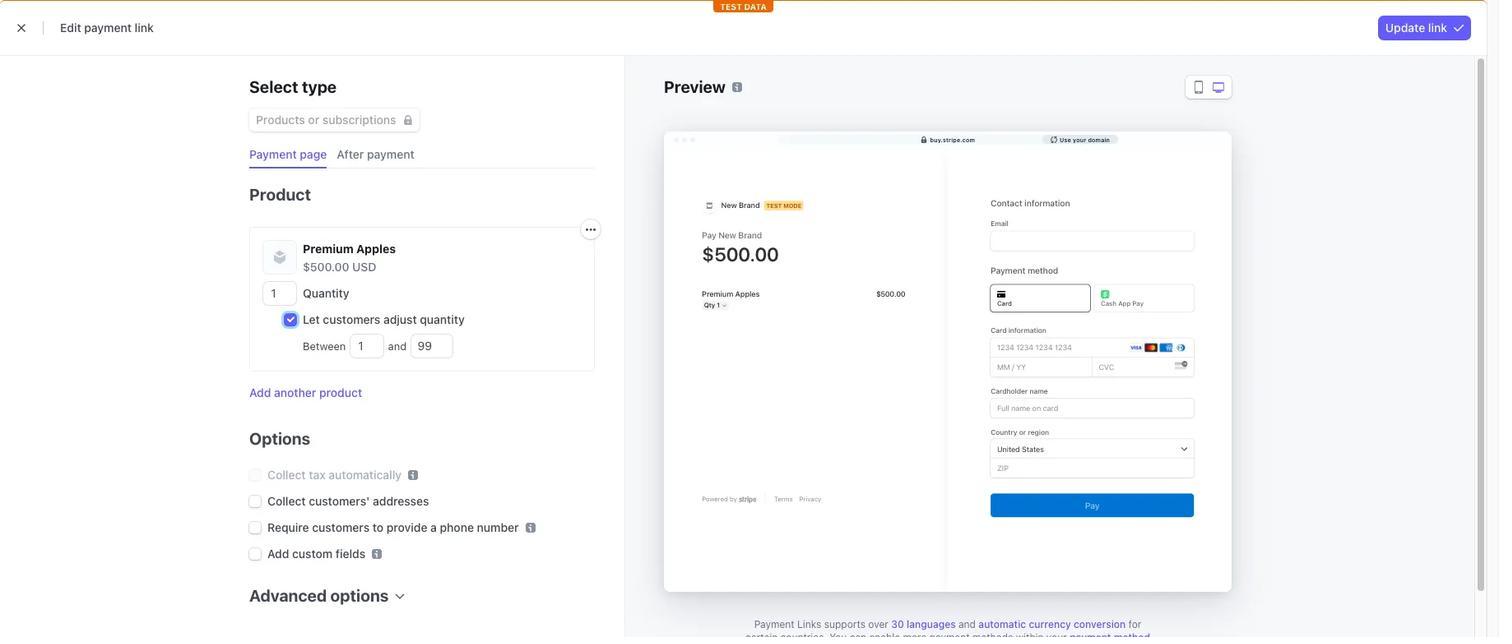 Task type: locate. For each thing, give the bounding box(es) containing it.
products link
[[354, 43, 420, 63]]

0 vertical spatial customers
[[323, 313, 381, 327]]

payments element
[[81, 0, 229, 638]]

customers link
[[275, 43, 351, 63]]

link right new
[[135, 21, 154, 35]]

1 vertical spatial payment
[[367, 147, 415, 161]]

payment up the home at left
[[84, 21, 132, 35]]

30
[[892, 619, 904, 631]]

billing link
[[423, 43, 473, 63]]

Quantity number field
[[263, 282, 296, 305]]

after payment
[[337, 147, 415, 161]]

payments link
[[133, 43, 203, 63]]

edit payment link
[[60, 21, 154, 35]]

add for add custom fields
[[268, 547, 289, 561]]

customers
[[323, 313, 381, 327], [312, 521, 370, 535]]

collect for collect customers' addresses
[[268, 495, 306, 509]]

2 collect from the top
[[268, 495, 306, 509]]

custom
[[292, 547, 333, 561]]

collect tax automatically
[[268, 468, 402, 482]]

0 vertical spatial payment
[[84, 21, 132, 35]]

None search field
[[525, 8, 929, 28]]

product
[[249, 185, 311, 204]]

mode
[[1316, 45, 1347, 59]]

1 horizontal spatial link
[[1429, 21, 1448, 35]]

phone
[[440, 521, 474, 535]]

1 vertical spatial products
[[256, 113, 305, 127]]

premium apples $500.00 usd
[[303, 242, 396, 274]]

let
[[303, 313, 320, 327]]

developers
[[1211, 45, 1272, 59]]

more
[[613, 45, 641, 59]]

currency
[[1029, 619, 1071, 631]]

payment page
[[249, 147, 327, 161]]

products left or
[[256, 113, 305, 127]]

apples
[[356, 242, 396, 256]]

0 vertical spatial add
[[249, 386, 271, 400]]

automatically
[[329, 468, 402, 482]]

0 horizontal spatial products
[[256, 113, 305, 127]]

test data
[[720, 70, 767, 80]]

create button
[[1162, 8, 1230, 28]]

products for products
[[363, 45, 412, 59]]

to
[[373, 521, 384, 535]]

connect link
[[539, 43, 601, 63]]

1 vertical spatial add
[[268, 547, 289, 561]]

1 horizontal spatial products
[[363, 45, 412, 59]]

reports
[[484, 45, 527, 59]]

payment right after
[[367, 147, 415, 161]]

payment inside after payment 'button'
[[367, 147, 415, 161]]

adjust
[[384, 313, 417, 327]]

create
[[1172, 12, 1204, 24]]

customers down customers'
[[312, 521, 370, 535]]

payment link settings tab list
[[243, 142, 595, 169]]

balances
[[214, 45, 264, 59]]

type
[[302, 77, 337, 96]]

customers
[[283, 45, 343, 59]]

addresses
[[373, 495, 429, 509]]

conversion
[[1074, 619, 1126, 631]]

update link button
[[1379, 16, 1471, 40]]

advanced options button
[[243, 576, 405, 608]]

link right update
[[1429, 21, 1448, 35]]

options
[[249, 430, 310, 449]]

require customers to provide a phone number
[[268, 521, 519, 535]]

0 horizontal spatial link
[[135, 21, 154, 35]]

svg image
[[586, 225, 596, 235]]

or
[[308, 113, 320, 127]]

add down require on the left bottom of the page
[[268, 547, 289, 561]]

provide
[[387, 521, 428, 535]]

collect
[[268, 468, 306, 482], [268, 495, 306, 509]]

1 collect from the top
[[268, 468, 306, 482]]

test
[[720, 70, 742, 80]]

automatic currency conversion
[[979, 619, 1126, 631]]

connect
[[547, 45, 593, 59]]

collect up require on the left bottom of the page
[[268, 495, 306, 509]]

30 languages
[[892, 619, 956, 631]]

domain
[[1088, 136, 1110, 143]]

between
[[303, 340, 349, 353]]

buy.stripe.com
[[930, 136, 975, 143]]

1 vertical spatial customers
[[312, 521, 370, 535]]

add left another
[[249, 386, 271, 400]]

customers for let
[[323, 313, 381, 327]]

tax
[[309, 468, 326, 482]]

add inside button
[[249, 386, 271, 400]]

0 vertical spatial products
[[363, 45, 412, 59]]

page
[[300, 147, 327, 161]]

balances link
[[206, 43, 272, 63]]

quantity
[[303, 286, 350, 300]]

0 horizontal spatial payment
[[84, 21, 132, 35]]

1 link from the left
[[135, 21, 154, 35]]

collect customers' addresses
[[268, 495, 429, 509]]

products inside button
[[256, 113, 305, 127]]

0 vertical spatial collect
[[268, 468, 306, 482]]

automatic currency conversion link
[[979, 619, 1126, 631]]

1 vertical spatial collect
[[268, 495, 306, 509]]

payment
[[84, 21, 132, 35], [367, 147, 415, 161]]

after payment button
[[330, 142, 424, 169]]

products
[[363, 45, 412, 59], [256, 113, 305, 127]]

another
[[274, 386, 316, 400]]

customers up "minimum adjustable quantity" number field
[[323, 313, 381, 327]]

add another product
[[249, 386, 362, 400]]

1 horizontal spatial payment
[[367, 147, 415, 161]]

products left billing
[[363, 45, 412, 59]]

customers'
[[309, 495, 370, 509]]

collect left tax
[[268, 468, 306, 482]]

2 link from the left
[[1429, 21, 1448, 35]]



Task type: describe. For each thing, give the bounding box(es) containing it.
products or subscriptions
[[256, 113, 396, 127]]

and
[[385, 340, 410, 353]]

a
[[431, 521, 437, 535]]

collect for collect tax automatically
[[268, 468, 306, 482]]

30 languages link
[[892, 619, 956, 631]]

fields
[[336, 547, 366, 561]]

let customers adjust quantity
[[303, 313, 465, 327]]

select
[[249, 77, 298, 96]]

Maximum adjustable quantity number field
[[411, 335, 452, 358]]

$500.00
[[303, 260, 349, 274]]

automatic
[[979, 619, 1027, 631]]

data
[[744, 70, 767, 80]]

advanced options
[[249, 587, 389, 606]]

use your domain
[[1060, 136, 1110, 143]]

your
[[1073, 136, 1087, 143]]

payment page button
[[243, 142, 337, 169]]

Minimum adjustable quantity number field
[[351, 335, 384, 358]]

products or subscriptions button
[[249, 105, 419, 132]]

home
[[89, 45, 121, 59]]

premium
[[303, 242, 354, 256]]

developers link
[[1203, 43, 1280, 63]]

subscriptions
[[323, 113, 396, 127]]

more button
[[604, 43, 665, 63]]

brand
[[134, 12, 163, 25]]

languages
[[907, 619, 956, 631]]

use your domain button
[[1043, 135, 1119, 144]]

new brand
[[111, 12, 163, 25]]

test mode
[[1290, 45, 1347, 59]]

add another product button
[[249, 385, 362, 402]]

use
[[1060, 136, 1072, 143]]

add for add another product
[[249, 386, 271, 400]]

test
[[1290, 45, 1313, 59]]

new brand button
[[81, 7, 179, 30]]

edit
[[60, 21, 81, 35]]

payment for edit
[[84, 21, 132, 35]]

reports link
[[476, 43, 535, 63]]

customers for require
[[312, 521, 370, 535]]

link inside button
[[1429, 21, 1448, 35]]

advanced
[[249, 587, 327, 606]]

number
[[477, 521, 519, 535]]

update
[[1386, 21, 1426, 35]]

options
[[331, 587, 389, 606]]

after
[[337, 147, 364, 161]]

payment for after
[[367, 147, 415, 161]]

payment
[[249, 147, 297, 161]]

new
[[111, 12, 132, 25]]

product
[[319, 386, 362, 400]]

add custom fields
[[268, 547, 366, 561]]

usd
[[352, 260, 377, 274]]

billing
[[432, 45, 465, 59]]

require
[[268, 521, 309, 535]]

quantity
[[420, 313, 465, 327]]

payments
[[141, 45, 195, 59]]

select type
[[249, 77, 337, 96]]

payment page tab panel
[[236, 169, 601, 631]]

preview
[[664, 77, 726, 96]]

products for products or subscriptions
[[256, 113, 305, 127]]

home link
[[81, 43, 130, 63]]



Task type: vqa. For each thing, say whether or not it's contained in the screenshot.
Certain restricted businesses may still be able to use Stripe Identity
no



